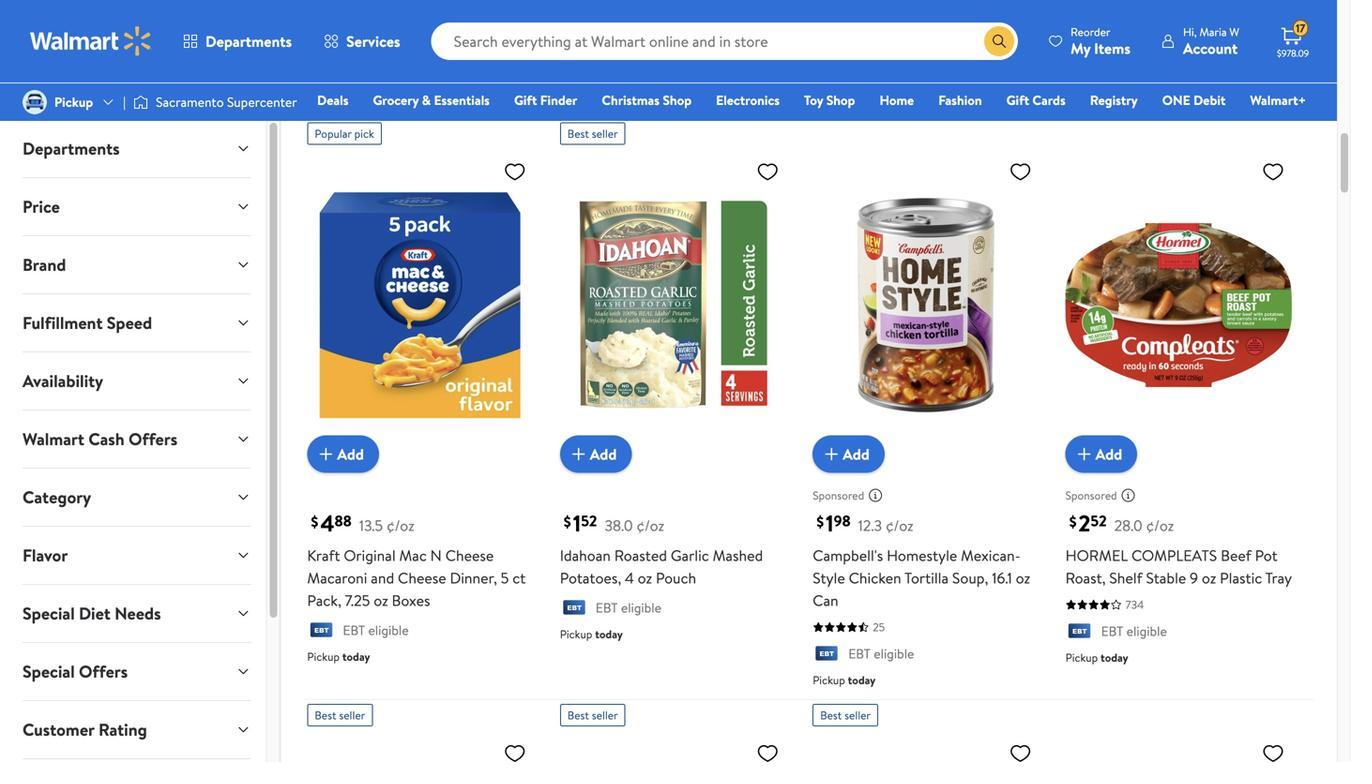 Task type: locate. For each thing, give the bounding box(es) containing it.
pickup
[[307, 90, 340, 106], [560, 90, 592, 106], [813, 90, 845, 106], [1065, 90, 1098, 106], [54, 93, 93, 111], [560, 627, 592, 643], [307, 649, 340, 665], [1065, 650, 1098, 666], [813, 673, 845, 689]]

1 horizontal spatial add to cart image
[[1073, 443, 1095, 466]]

ebt
[[343, 63, 365, 81], [596, 63, 618, 81], [848, 63, 871, 81], [1101, 63, 1123, 81], [596, 599, 618, 617], [343, 622, 365, 640], [1101, 623, 1123, 641], [848, 645, 871, 663]]

3 $ from the left
[[816, 512, 824, 532]]

tab
[[8, 760, 266, 763]]

add to favorites list, campbell's homestyle mexican-style chicken tortilla soup, 16.1 oz can image
[[1009, 160, 1032, 183]]

2 ad disclaimer and feedback image from the left
[[1121, 488, 1136, 503]]

ebt eligible down "154"
[[1101, 63, 1167, 81]]

departments tab
[[8, 120, 266, 177]]

4 ¢/oz from the left
[[1146, 516, 1174, 536]]

gift left "finder"
[[514, 91, 537, 109]]

availability
[[23, 370, 103, 393]]

mexican-
[[961, 546, 1021, 566]]

add for 12.3 ¢/oz
[[843, 444, 870, 465]]

homestyle
[[887, 546, 957, 566]]

brand tab
[[8, 236, 266, 294]]

2 add to cart image from the left
[[1073, 443, 1095, 466]]

0 vertical spatial 4
[[320, 508, 334, 540]]

1 horizontal spatial ebt image
[[560, 600, 588, 619]]

seller down christmas
[[592, 126, 618, 141]]

seller for double cheeseburger macaroni hamburger helper twin pack image
[[339, 708, 365, 724]]

$ inside $ 4 88 13.5 ¢/oz kraft original mac n cheese macaroni and cheese dinner, 5 ct pack, 7.25 oz boxes
[[311, 512, 318, 532]]

2 ¢/oz from the left
[[636, 516, 664, 536]]

¢/oz right the 28.0
[[1146, 516, 1174, 536]]

4 down 'roasted'
[[625, 568, 634, 589]]

 image
[[23, 90, 47, 114]]

1 1 from the left
[[573, 508, 581, 540]]

today
[[342, 90, 370, 106], [595, 90, 623, 106], [848, 90, 876, 106], [1101, 90, 1128, 106], [595, 627, 623, 643], [342, 649, 370, 665], [1101, 650, 1128, 666], [848, 673, 876, 689]]

oz down and
[[374, 591, 388, 611]]

4 add from the left
[[1095, 444, 1122, 465]]

2 gift from the left
[[1006, 91, 1029, 109]]

2 $ from the left
[[564, 512, 571, 532]]

1 vertical spatial special
[[23, 661, 75, 684]]

oz down 'roasted'
[[638, 568, 652, 589]]

1 inside $ 1 98 12.3 ¢/oz campbell's homestyle mexican- style chicken tortilla soup, 16.1 oz can
[[826, 508, 834, 540]]

0 horizontal spatial 1
[[573, 508, 581, 540]]

add button for 38.0 ¢/oz
[[560, 436, 632, 473]]

1 vertical spatial departments button
[[8, 120, 266, 177]]

add up the 28.0
[[1095, 444, 1122, 465]]

diet
[[79, 602, 111, 626]]

1 horizontal spatial gift
[[1006, 91, 1029, 109]]

¢/oz inside $ 2 52 28.0 ¢/oz hormel compleats beef pot roast, shelf stable 9 oz plastic tray
[[1146, 516, 1174, 536]]

ebt eligible down 34
[[343, 63, 409, 81]]

idahoan roasted garlic mashed potatoes, 4 oz pouch image
[[560, 152, 786, 458]]

shop right christmas
[[663, 91, 692, 109]]

eligible
[[368, 63, 409, 81], [621, 63, 661, 81], [874, 63, 914, 81], [1126, 63, 1167, 81], [621, 599, 661, 617], [368, 622, 409, 640], [1126, 623, 1167, 641], [874, 645, 914, 663]]

1 vertical spatial ebt image
[[307, 623, 335, 642]]

2 vertical spatial ebt image
[[813, 646, 841, 665]]

sponsored up 98
[[813, 488, 864, 504]]

0 vertical spatial cheese
[[445, 546, 494, 566]]

1 horizontal spatial add to cart image
[[820, 443, 843, 466]]

soup,
[[952, 568, 988, 589]]

98
[[834, 511, 851, 532]]

4 $ from the left
[[1069, 512, 1077, 532]]

add to cart image
[[567, 443, 590, 466], [1073, 443, 1095, 466]]

gift inside gift finder link
[[514, 91, 537, 109]]

brand button
[[8, 236, 266, 294]]

fashion
[[938, 91, 982, 109]]

great value grated parmesan cheese, 8 oz image
[[813, 735, 1039, 763]]

cheese
[[445, 546, 494, 566], [398, 568, 446, 589]]

¢/oz inside $ 4 88 13.5 ¢/oz kraft original mac n cheese macaroni and cheese dinner, 5 ct pack, 7.25 oz boxes
[[387, 516, 414, 536]]

ebt eligible down 7.25
[[343, 622, 409, 640]]

0 vertical spatial ebt image
[[560, 600, 588, 619]]

mashed
[[713, 546, 763, 566]]

1 vertical spatial offers
[[79, 661, 128, 684]]

best seller up "knorr no artificial flavors cheddar broccoli pasta sides ready meals, 10 minute cook time, 4.3 oz" "image"
[[567, 708, 618, 724]]

supercenter
[[227, 93, 297, 111]]

shop right toy
[[826, 91, 855, 109]]

offers right cash
[[128, 428, 177, 451]]

52 inside $ 1 52 38.0 ¢/oz idahoan roasted garlic mashed potatoes, 4 oz pouch
[[581, 511, 597, 532]]

add to cart image up 88
[[315, 443, 337, 466]]

$ for $ 1 52 38.0 ¢/oz idahoan roasted garlic mashed potatoes, 4 oz pouch
[[564, 512, 571, 532]]

ebt down chicken
[[848, 645, 871, 663]]

departments up 'supercenter'
[[205, 31, 292, 52]]

2 52 from the left
[[1091, 511, 1107, 532]]

0 horizontal spatial ebt image
[[307, 623, 335, 642]]

ad disclaimer and feedback image up the 28.0
[[1121, 488, 1136, 503]]

oz right 9
[[1202, 568, 1216, 589]]

ebt image down my
[[1065, 64, 1094, 83]]

1
[[573, 508, 581, 540], [826, 508, 834, 540]]

add to favorites list, great value grated parmesan cheese, 8 oz image
[[1009, 742, 1032, 763]]

departments button
[[167, 19, 308, 64], [8, 120, 266, 177]]

12.3
[[858, 516, 882, 536]]

ebt image
[[560, 600, 588, 619], [307, 623, 335, 642], [813, 646, 841, 665]]

best seller for great value grated parmesan cheese, 8 oz image
[[820, 708, 871, 724]]

0 horizontal spatial gift
[[514, 91, 537, 109]]

special left diet
[[23, 602, 75, 626]]

$ inside $ 1 52 38.0 ¢/oz idahoan roasted garlic mashed potatoes, 4 oz pouch
[[564, 512, 571, 532]]

account
[[1183, 38, 1238, 59]]

kraft original mac n cheese macaroni and cheese dinner, 5 ct pack, 7.25 oz boxes image
[[307, 152, 534, 458]]

best seller up great value grated parmesan cheese, 8 oz image
[[820, 708, 871, 724]]

cash
[[88, 428, 124, 451]]

mac
[[399, 546, 427, 566]]

ebt eligible down potatoes,
[[596, 599, 661, 617]]

fulfillment speed tab
[[8, 295, 266, 352]]

1 52 from the left
[[581, 511, 597, 532]]

52 left 38.0
[[581, 511, 597, 532]]

1 up the campbell's
[[826, 508, 834, 540]]

add up 38.0
[[590, 444, 617, 465]]

4 add button from the left
[[1065, 436, 1137, 473]]

2 1 from the left
[[826, 508, 834, 540]]

 image
[[133, 93, 148, 112]]

¢/oz
[[387, 516, 414, 536], [636, 516, 664, 536], [886, 516, 914, 536], [1146, 516, 1174, 536]]

¢/oz up 'roasted'
[[636, 516, 664, 536]]

88
[[334, 511, 352, 532]]

departments button up sacramento supercenter
[[167, 19, 308, 64]]

ebt down shelf
[[1101, 623, 1123, 641]]

best for double cheeseburger macaroni hamburger helper twin pack image
[[315, 708, 336, 724]]

1 horizontal spatial ad disclaimer and feedback image
[[1121, 488, 1136, 503]]

add for 28.0 ¢/oz
[[1095, 444, 1122, 465]]

campbell's homestyle mexican-style chicken tortilla soup, 16.1 oz can image
[[813, 152, 1039, 458]]

add to favorites list, hormel compleats beef pot roast, shelf stable 9 oz plastic tray image
[[1262, 160, 1284, 183]]

$ up idahoan
[[564, 512, 571, 532]]

seller up double cheeseburger macaroni hamburger helper twin pack image
[[339, 708, 365, 724]]

n
[[430, 546, 442, 566]]

oz inside $ 1 52 38.0 ¢/oz idahoan roasted garlic mashed potatoes, 4 oz pouch
[[638, 568, 652, 589]]

eligible down "154"
[[1126, 63, 1167, 81]]

¢/oz inside $ 1 52 38.0 ¢/oz idahoan roasted garlic mashed potatoes, 4 oz pouch
[[636, 516, 664, 536]]

special
[[23, 602, 75, 626], [23, 661, 75, 684]]

macaroni
[[307, 568, 367, 589]]

$ inside $ 2 52 28.0 ¢/oz hormel compleats beef pot roast, shelf stable 9 oz plastic tray
[[1069, 512, 1077, 532]]

ebt image for 70
[[560, 64, 588, 83]]

add to cart image for 4
[[315, 443, 337, 466]]

1 ¢/oz from the left
[[387, 516, 414, 536]]

eligible up grocery
[[368, 63, 409, 81]]

2 add button from the left
[[560, 436, 632, 473]]

1 horizontal spatial 4
[[625, 568, 634, 589]]

knorr no artificial flavors cheddar broccoli pasta sides ready meals, 10 minute cook time, 4.3 oz image
[[560, 735, 786, 763]]

1 add to cart image from the left
[[315, 443, 337, 466]]

search icon image
[[992, 34, 1007, 49]]

52 for 2
[[1091, 511, 1107, 532]]

ebt image down potatoes,
[[560, 600, 588, 619]]

0 vertical spatial special
[[23, 602, 75, 626]]

seller
[[592, 126, 618, 141], [339, 708, 365, 724], [592, 708, 618, 724], [845, 708, 871, 724]]

boxes
[[392, 591, 430, 611]]

seller up great value grated parmesan cheese, 8 oz image
[[845, 708, 871, 724]]

shop
[[663, 91, 692, 109], [826, 91, 855, 109]]

1 special from the top
[[23, 602, 75, 626]]

ebt image down the roast, at the bottom
[[1065, 624, 1094, 643]]

1 add from the left
[[337, 444, 364, 465]]

1 horizontal spatial 1
[[826, 508, 834, 540]]

flavor tab
[[8, 527, 266, 585]]

departments inside tab
[[23, 137, 120, 160]]

special offers tab
[[8, 644, 266, 701]]

add for 13.5 ¢/oz
[[337, 444, 364, 465]]

52
[[581, 511, 597, 532], [1091, 511, 1107, 532]]

¢/oz for $ 1 98 12.3 ¢/oz campbell's homestyle mexican- style chicken tortilla soup, 16.1 oz can
[[886, 516, 914, 536]]

eligible down the 25
[[874, 645, 914, 663]]

1 $ from the left
[[311, 512, 318, 532]]

$ 1 52 38.0 ¢/oz idahoan roasted garlic mashed potatoes, 4 oz pouch
[[560, 508, 763, 589]]

0 vertical spatial departments
[[205, 31, 292, 52]]

offers inside dropdown button
[[128, 428, 177, 451]]

0 vertical spatial offers
[[128, 428, 177, 451]]

1 sponsored from the left
[[813, 488, 864, 504]]

ad disclaimer and feedback image for 1
[[868, 488, 883, 503]]

oz inside $ 4 88 13.5 ¢/oz kraft original mac n cheese macaroni and cheese dinner, 5 ct pack, 7.25 oz boxes
[[374, 591, 388, 611]]

add button up 88
[[307, 436, 379, 473]]

1 vertical spatial 4
[[625, 568, 634, 589]]

special offers
[[23, 661, 128, 684]]

$ inside $ 1 98 12.3 ¢/oz campbell's homestyle mexican- style chicken tortilla soup, 16.1 oz can
[[816, 512, 824, 532]]

2 special from the top
[[23, 661, 75, 684]]

ebt up christmas
[[596, 63, 618, 81]]

|
[[123, 93, 126, 111]]

add button up 98
[[813, 436, 885, 473]]

walmart+
[[1250, 91, 1306, 109]]

gift left cards
[[1006, 91, 1029, 109]]

toy
[[804, 91, 823, 109]]

9
[[1190, 568, 1198, 589]]

deals link
[[309, 90, 357, 110]]

¢/oz inside $ 1 98 12.3 ¢/oz campbell's homestyle mexican- style chicken tortilla soup, 16.1 oz can
[[886, 516, 914, 536]]

best seller
[[567, 126, 618, 141], [315, 708, 365, 724], [567, 708, 618, 724], [820, 708, 871, 724]]

eligible down 734
[[1126, 623, 1167, 641]]

1 shop from the left
[[663, 91, 692, 109]]

1 add to cart image from the left
[[567, 443, 590, 466]]

0 horizontal spatial sponsored
[[813, 488, 864, 504]]

add to favorites list, idahoan roasted garlic mashed potatoes, 4 oz pouch image
[[756, 160, 779, 183]]

0 horizontal spatial add to cart image
[[567, 443, 590, 466]]

ebt image up deals link
[[307, 64, 335, 83]]

special diet needs
[[23, 602, 161, 626]]

17
[[1296, 20, 1305, 36]]

sponsored for 2
[[1065, 488, 1117, 504]]

1 horizontal spatial 52
[[1091, 511, 1107, 532]]

ebt image down can
[[813, 646, 841, 665]]

add button up 2
[[1065, 436, 1137, 473]]

¢/oz right 12.3
[[886, 516, 914, 536]]

walmart image
[[30, 26, 152, 56]]

offers down diet
[[79, 661, 128, 684]]

sacramento
[[156, 93, 224, 111]]

popular
[[315, 126, 352, 141]]

1 up idahoan
[[573, 508, 581, 540]]

special diet needs tab
[[8, 585, 266, 643]]

seller for "knorr no artificial flavors cheddar broccoli pasta sides ready meals, 10 minute cook time, 4.3 oz" "image"
[[592, 708, 618, 724]]

ad disclaimer and feedback image up 12.3
[[868, 488, 883, 503]]

0 horizontal spatial 52
[[581, 511, 597, 532]]

0 horizontal spatial ad disclaimer and feedback image
[[868, 488, 883, 503]]

ebt down potatoes,
[[596, 599, 618, 617]]

special for special offers
[[23, 661, 75, 684]]

0 horizontal spatial add to cart image
[[315, 443, 337, 466]]

2 add to cart image from the left
[[820, 443, 843, 466]]

1 horizontal spatial shop
[[826, 91, 855, 109]]

departments up "price"
[[23, 137, 120, 160]]

add button up 38.0
[[560, 436, 632, 473]]

1 vertical spatial departments
[[23, 137, 120, 160]]

4
[[320, 508, 334, 540], [625, 568, 634, 589]]

betty crocker au gratin potatoes, made with real cheese, twin pack, 8.8 oz. image
[[1065, 735, 1292, 763]]

3 ¢/oz from the left
[[886, 516, 914, 536]]

add to cart image up 98
[[820, 443, 843, 466]]

departments button down |
[[8, 120, 266, 177]]

4 up kraft
[[320, 508, 334, 540]]

ebt image up "finder"
[[560, 64, 588, 83]]

departments
[[205, 31, 292, 52], [23, 137, 120, 160]]

add
[[337, 444, 364, 465], [590, 444, 617, 465], [843, 444, 870, 465], [1095, 444, 1122, 465]]

$ left 98
[[816, 512, 824, 532]]

52 inside $ 2 52 28.0 ¢/oz hormel compleats beef pot roast, shelf stable 9 oz plastic tray
[[1091, 511, 1107, 532]]

christmas shop link
[[593, 90, 700, 110]]

availability button
[[8, 353, 266, 410]]

$ left 88
[[311, 512, 318, 532]]

add up 98
[[843, 444, 870, 465]]

¢/oz right 13.5
[[387, 516, 414, 536]]

$ 4 88 13.5 ¢/oz kraft original mac n cheese macaroni and cheese dinner, 5 ct pack, 7.25 oz boxes
[[307, 508, 526, 611]]

add to cart image
[[315, 443, 337, 466], [820, 443, 843, 466]]

today left home
[[848, 90, 876, 106]]

electronics link
[[708, 90, 788, 110]]

walmart cash offers button
[[8, 411, 266, 468]]

ebt image
[[307, 64, 335, 83], [560, 64, 588, 83], [813, 64, 841, 83], [1065, 64, 1094, 83], [1065, 624, 1094, 643]]

best seller up double cheeseburger macaroni hamburger helper twin pack image
[[315, 708, 365, 724]]

today down potatoes,
[[595, 627, 623, 643]]

734
[[1125, 597, 1144, 613]]

1 gift from the left
[[514, 91, 537, 109]]

add button for 13.5 ¢/oz
[[307, 436, 379, 473]]

oz
[[638, 568, 652, 589], [1016, 568, 1030, 589], [1202, 568, 1216, 589], [374, 591, 388, 611]]

one debit
[[1162, 91, 1226, 109]]

0 horizontal spatial shop
[[663, 91, 692, 109]]

customer
[[23, 719, 94, 742]]

Search search field
[[431, 23, 1018, 60]]

154
[[1125, 38, 1142, 53]]

ad disclaimer and feedback image
[[868, 488, 883, 503], [1121, 488, 1136, 503]]

can
[[813, 591, 838, 611]]

3 add button from the left
[[813, 436, 885, 473]]

gift cards
[[1006, 91, 1066, 109]]

1 ad disclaimer and feedback image from the left
[[868, 488, 883, 503]]

1 inside $ 1 52 38.0 ¢/oz idahoan roasted garlic mashed potatoes, 4 oz pouch
[[573, 508, 581, 540]]

16.1
[[992, 568, 1012, 589]]

2 sponsored from the left
[[1065, 488, 1117, 504]]

2 add from the left
[[590, 444, 617, 465]]

1 add button from the left
[[307, 436, 379, 473]]

ebt image down 'pack,' on the left bottom
[[307, 623, 335, 642]]

rating
[[98, 719, 147, 742]]

cheese down the mac
[[398, 568, 446, 589]]

add up 88
[[337, 444, 364, 465]]

gift cards link
[[998, 90, 1074, 110]]

2
[[1079, 508, 1091, 540]]

gift finder link
[[506, 90, 586, 110]]

add to cart image for 1
[[820, 443, 843, 466]]

$ left 2
[[1069, 512, 1077, 532]]

1 horizontal spatial sponsored
[[1065, 488, 1117, 504]]

¢/oz for $ 2 52 28.0 ¢/oz hormel compleats beef pot roast, shelf stable 9 oz plastic tray
[[1146, 516, 1174, 536]]

today down the 25
[[848, 673, 876, 689]]

sponsored up 2
[[1065, 488, 1117, 504]]

shop inside christmas shop link
[[663, 91, 692, 109]]

0 horizontal spatial departments
[[23, 137, 120, 160]]

tortilla
[[904, 568, 949, 589]]

eligible down pouch
[[621, 599, 661, 617]]

52 left the 28.0
[[1091, 511, 1107, 532]]

ebt image for 154
[[1065, 64, 1094, 83]]

$ for $ 2 52 28.0 ¢/oz hormel compleats beef pot roast, shelf stable 9 oz plastic tray
[[1069, 512, 1077, 532]]

oz right 16.1
[[1016, 568, 1030, 589]]

2 shop from the left
[[826, 91, 855, 109]]

seller up "knorr no artificial flavors cheddar broccoli pasta sides ready meals, 10 minute cook time, 4.3 oz" "image"
[[592, 708, 618, 724]]

cheese up dinner,
[[445, 546, 494, 566]]

grocery
[[373, 91, 419, 109]]

special up customer
[[23, 661, 75, 684]]

category tab
[[8, 469, 266, 526]]

3 add from the left
[[843, 444, 870, 465]]

0 horizontal spatial 4
[[320, 508, 334, 540]]

add to favorites list, double cheeseburger macaroni hamburger helper twin pack image
[[504, 742, 526, 763]]

shop inside the toy shop link
[[826, 91, 855, 109]]

home
[[880, 91, 914, 109]]

offers
[[128, 428, 177, 451], [79, 661, 128, 684]]



Task type: describe. For each thing, give the bounding box(es) containing it.
ebt up toy shop
[[848, 63, 871, 81]]

ct
[[512, 568, 526, 589]]

oz inside $ 2 52 28.0 ¢/oz hormel compleats beef pot roast, shelf stable 9 oz plastic tray
[[1202, 568, 1216, 589]]

deals
[[317, 91, 349, 109]]

add to cart image for 2
[[1073, 443, 1095, 466]]

70
[[620, 38, 632, 53]]

$ for $ 4 88 13.5 ¢/oz kraft original mac n cheese macaroni and cheese dinner, 5 ct pack, 7.25 oz boxes
[[311, 512, 318, 532]]

dinner,
[[450, 568, 497, 589]]

plastic
[[1220, 568, 1262, 589]]

kraft
[[307, 546, 340, 566]]

customer rating tab
[[8, 702, 266, 759]]

1 for $ 1 52 38.0 ¢/oz idahoan roasted garlic mashed potatoes, 4 oz pouch
[[573, 508, 581, 540]]

eligible down boxes
[[368, 622, 409, 640]]

stable
[[1146, 568, 1186, 589]]

add to favorites list, kraft original mac n cheese macaroni and cheese dinner, 5 ct pack, 7.25 oz boxes image
[[504, 160, 526, 183]]

38.0
[[605, 516, 633, 536]]

chicken
[[849, 568, 901, 589]]

walmart cash offers tab
[[8, 411, 266, 468]]

special offers button
[[8, 644, 266, 701]]

4 inside $ 4 88 13.5 ¢/oz kraft original mac n cheese macaroni and cheese dinner, 5 ct pack, 7.25 oz boxes
[[320, 508, 334, 540]]

gift finder
[[514, 91, 577, 109]]

best seller for "knorr no artificial flavors cheddar broccoli pasta sides ready meals, 10 minute cook time, 4.3 oz" "image"
[[567, 708, 618, 724]]

services button
[[308, 19, 416, 64]]

add to cart image for 1
[[567, 443, 590, 466]]

registry link
[[1082, 90, 1146, 110]]

grocery & essentials link
[[364, 90, 498, 110]]

flavor button
[[8, 527, 266, 585]]

best seller down "finder"
[[567, 126, 618, 141]]

ebt eligible down the 70
[[596, 63, 661, 81]]

fashion link
[[930, 90, 990, 110]]

¢/oz for $ 4 88 13.5 ¢/oz kraft original mac n cheese macaroni and cheese dinner, 5 ct pack, 7.25 oz boxes
[[387, 516, 414, 536]]

ebt image for 1
[[560, 600, 588, 619]]

ebt eligible down the 25
[[848, 645, 914, 663]]

offers inside dropdown button
[[79, 661, 128, 684]]

walmart cash offers
[[23, 428, 177, 451]]

price button
[[8, 178, 266, 235]]

add to favorites list, betty crocker au gratin potatoes, made with real cheese, twin pack, 8.8 oz. image
[[1262, 742, 1284, 763]]

1 for $ 1 98 12.3 ¢/oz campbell's homestyle mexican- style chicken tortilla soup, 16.1 oz can
[[826, 508, 834, 540]]

$ 2 52 28.0 ¢/oz hormel compleats beef pot roast, shelf stable 9 oz plastic tray
[[1065, 508, 1292, 589]]

special for special diet needs
[[23, 602, 75, 626]]

fulfillment
[[23, 311, 103, 335]]

$ 1 98 12.3 ¢/oz campbell's homestyle mexican- style chicken tortilla soup, 16.1 oz can
[[813, 508, 1030, 611]]

1 vertical spatial cheese
[[398, 568, 446, 589]]

seller for great value grated parmesan cheese, 8 oz image
[[845, 708, 871, 724]]

customer rating
[[23, 719, 147, 742]]

ebt down items
[[1101, 63, 1123, 81]]

eligible up christmas shop link
[[621, 63, 661, 81]]

2 horizontal spatial ebt image
[[813, 646, 841, 665]]

speed
[[107, 311, 152, 335]]

Walmart Site-Wide search field
[[431, 23, 1018, 60]]

shelf
[[1109, 568, 1142, 589]]

ebt down 7.25
[[343, 622, 365, 640]]

oz inside $ 1 98 12.3 ¢/oz campbell's homestyle mexican- style chicken tortilla soup, 16.1 oz can
[[1016, 568, 1030, 589]]

add button for 12.3 ¢/oz
[[813, 436, 885, 473]]

one debit link
[[1154, 90, 1234, 110]]

5
[[501, 568, 509, 589]]

34
[[367, 38, 380, 53]]

category
[[23, 486, 91, 509]]

items
[[1094, 38, 1131, 59]]

sacramento supercenter
[[156, 93, 297, 111]]

needs
[[115, 602, 161, 626]]

ad disclaimer and feedback image for 2
[[1121, 488, 1136, 503]]

flavor
[[23, 544, 68, 568]]

ebt image up the toy shop link
[[813, 64, 841, 83]]

w
[[1229, 24, 1239, 40]]

today right "finder"
[[595, 90, 623, 106]]

registry
[[1090, 91, 1138, 109]]

gift for gift cards
[[1006, 91, 1029, 109]]

28.0
[[1114, 516, 1142, 536]]

finder
[[540, 91, 577, 109]]

7.25
[[345, 591, 370, 611]]

special diet needs button
[[8, 585, 266, 643]]

13.5
[[359, 516, 383, 536]]

add for 38.0 ¢/oz
[[590, 444, 617, 465]]

services
[[346, 31, 400, 52]]

toy shop
[[804, 91, 855, 109]]

4 inside $ 1 52 38.0 ¢/oz idahoan roasted garlic mashed potatoes, 4 oz pouch
[[625, 568, 634, 589]]

availability tab
[[8, 353, 266, 410]]

1 horizontal spatial departments
[[205, 31, 292, 52]]

25
[[873, 620, 885, 636]]

¢/oz for $ 1 52 38.0 ¢/oz idahoan roasted garlic mashed potatoes, 4 oz pouch
[[636, 516, 664, 536]]

hormel compleats beef pot roast, shelf stable 9 oz plastic tray image
[[1065, 152, 1292, 458]]

roast,
[[1065, 568, 1106, 589]]

$ for $ 1 98 12.3 ¢/oz campbell's homestyle mexican- style chicken tortilla soup, 16.1 oz can
[[816, 512, 824, 532]]

eligible up home link
[[874, 63, 914, 81]]

campbell's
[[813, 546, 883, 566]]

christmas
[[602, 91, 660, 109]]

pick
[[354, 126, 374, 141]]

today down items
[[1101, 90, 1128, 106]]

gift for gift finder
[[514, 91, 537, 109]]

style
[[813, 568, 845, 589]]

ebt image for 34
[[307, 64, 335, 83]]

today down 7.25
[[342, 649, 370, 665]]

brand
[[23, 253, 66, 277]]

$978.09
[[1277, 47, 1309, 60]]

cards
[[1032, 91, 1066, 109]]

ebt eligible up home link
[[848, 63, 914, 81]]

best seller for double cheeseburger macaroni hamburger helper twin pack image
[[315, 708, 365, 724]]

0 vertical spatial departments button
[[167, 19, 308, 64]]

roasted
[[614, 546, 667, 566]]

ebt up deals
[[343, 63, 365, 81]]

potatoes,
[[560, 568, 621, 589]]

popular pick
[[315, 126, 374, 141]]

debit
[[1194, 91, 1226, 109]]

today down 734
[[1101, 650, 1128, 666]]

shop for toy shop
[[826, 91, 855, 109]]

toy shop link
[[796, 90, 864, 110]]

essentials
[[434, 91, 490, 109]]

best for "knorr no artificial flavors cheddar broccoli pasta sides ready meals, 10 minute cook time, 4.3 oz" "image"
[[567, 708, 589, 724]]

ebt eligible down 734
[[1101, 623, 1167, 641]]

customer rating button
[[8, 702, 266, 759]]

and
[[371, 568, 394, 589]]

idahoan
[[560, 546, 611, 566]]

price tab
[[8, 178, 266, 235]]

fulfillment speed button
[[8, 295, 266, 352]]

hi, maria w account
[[1183, 24, 1239, 59]]

ebt image for 4
[[307, 623, 335, 642]]

best for great value grated parmesan cheese, 8 oz image
[[820, 708, 842, 724]]

reorder my items
[[1071, 24, 1131, 59]]

52 for 1
[[581, 511, 597, 532]]

add button for 28.0 ¢/oz
[[1065, 436, 1137, 473]]

pot
[[1255, 546, 1278, 566]]

today up the pick
[[342, 90, 370, 106]]

one
[[1162, 91, 1190, 109]]

home link
[[871, 90, 922, 110]]

add to favorites list, knorr no artificial flavors cheddar broccoli pasta sides ready meals, 10 minute cook time, 4.3 oz image
[[756, 742, 779, 763]]

tray
[[1265, 568, 1292, 589]]

hormel
[[1065, 546, 1128, 566]]

pouch
[[656, 568, 696, 589]]

shop for christmas shop
[[663, 91, 692, 109]]

pack,
[[307, 591, 341, 611]]

grocery & essentials
[[373, 91, 490, 109]]

double cheeseburger macaroni hamburger helper twin pack image
[[307, 735, 534, 763]]

maria
[[1199, 24, 1227, 40]]

fulfillment speed
[[23, 311, 152, 335]]

sponsored for 1
[[813, 488, 864, 504]]



Task type: vqa. For each thing, say whether or not it's contained in the screenshot.
Decrease Quantity Kid Odyssey Instant Print Camera For Kids, 1080P Dual-Lens Kids Digital Cameras - Kids Camera For 3-12 Years Girls Gifts, Includes 3 Rolls Of Photo Paper, 5 Color Pens, 32Gb Card, Beautiful Pendant, Current Quantity 1
no



